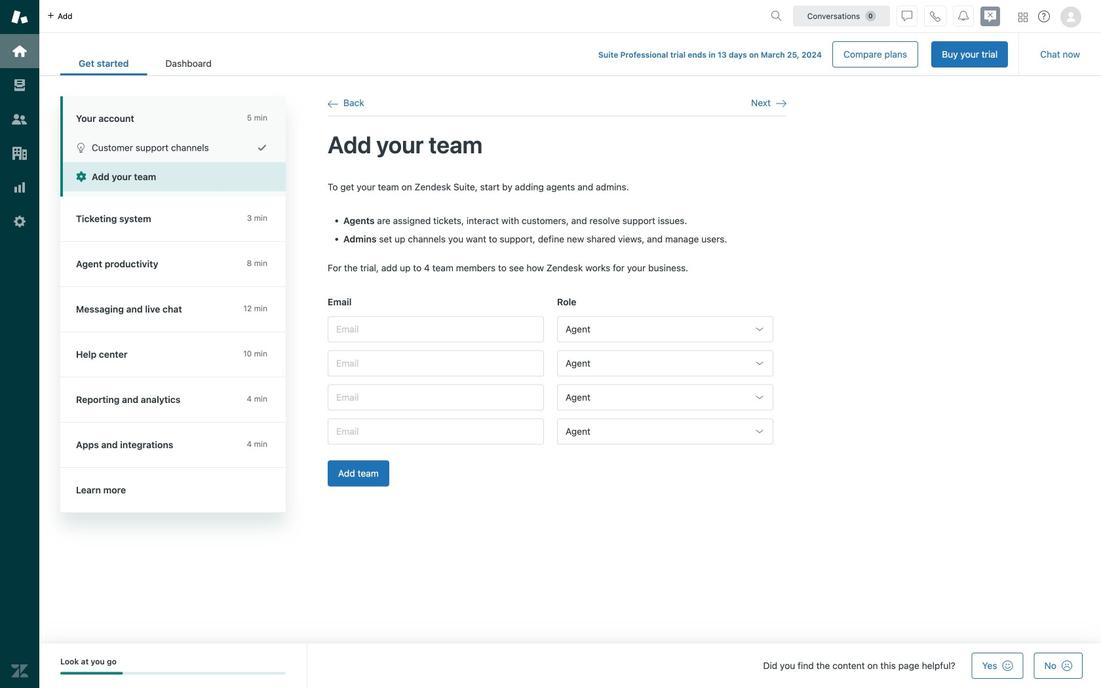 Task type: describe. For each thing, give the bounding box(es) containing it.
organizations image
[[11, 145, 28, 162]]

zendesk chat image
[[981, 7, 1001, 26]]

views image
[[11, 77, 28, 94]]

button displays agent's chat status as invisible. image
[[902, 11, 913, 21]]

content-title region
[[328, 129, 787, 160]]

March 25, 2024 text field
[[761, 50, 822, 59]]

admin image
[[11, 213, 28, 230]]

zendesk image
[[11, 663, 28, 680]]



Task type: locate. For each thing, give the bounding box(es) containing it.
get help image
[[1039, 10, 1051, 22]]

zendesk support image
[[11, 9, 28, 26]]

4 email field from the top
[[328, 419, 544, 445]]

tab list
[[60, 51, 230, 75]]

main element
[[0, 0, 39, 689]]

zendesk products image
[[1019, 13, 1028, 22]]

reporting image
[[11, 179, 28, 196]]

progress-bar progress bar
[[60, 673, 286, 675]]

progress bar image
[[60, 673, 123, 675]]

customers image
[[11, 111, 28, 128]]

heading
[[60, 96, 286, 133]]

footer
[[39, 644, 1102, 689]]

3 email field from the top
[[328, 385, 544, 411]]

tab
[[147, 51, 230, 75]]

get started image
[[11, 43, 28, 60]]

notifications image
[[959, 11, 969, 21]]

2 email field from the top
[[328, 350, 544, 377]]

Email field
[[328, 316, 544, 343], [328, 350, 544, 377], [328, 385, 544, 411], [328, 419, 544, 445]]

1 email field from the top
[[328, 316, 544, 343]]

region
[[328, 181, 787, 503]]



Task type: vqa. For each thing, say whether or not it's contained in the screenshot.
Organizations image
yes



